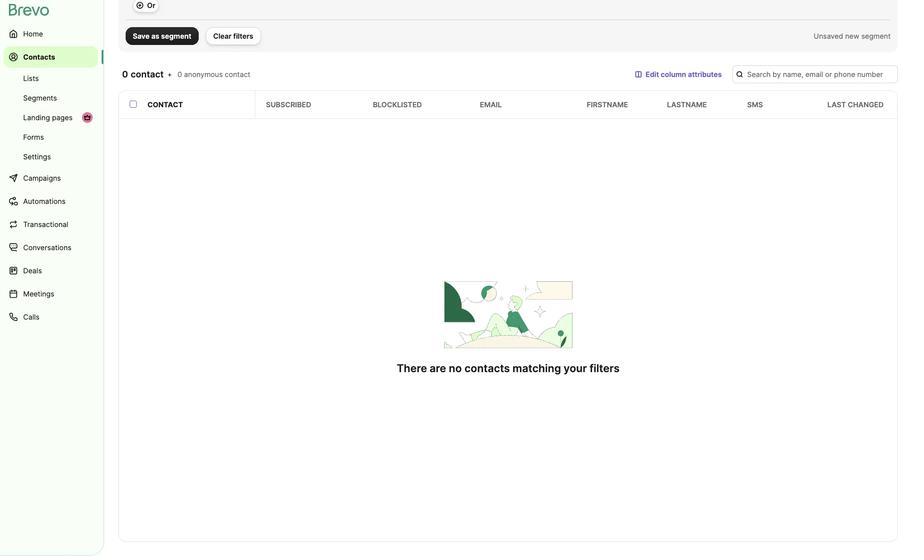 Task type: describe. For each thing, give the bounding box(es) containing it.
column
[[661, 70, 687, 79]]

firstname
[[587, 100, 629, 109]]

edit column attributes
[[646, 70, 722, 79]]

forms link
[[4, 128, 98, 146]]

conversations
[[23, 243, 72, 252]]

1 horizontal spatial filters
[[590, 362, 620, 375]]

email
[[480, 100, 502, 109]]

settings link
[[4, 148, 98, 166]]

there are no contacts matching your filters
[[397, 362, 620, 375]]

attributes
[[689, 70, 722, 79]]

pages
[[52, 113, 73, 122]]

Search by name, email or phone number search field
[[733, 66, 899, 83]]

save as segment
[[133, 32, 192, 41]]

lists
[[23, 74, 39, 83]]

sms
[[748, 100, 764, 109]]

calls link
[[4, 307, 98, 328]]

unsaved new segment
[[814, 32, 891, 41]]

are
[[430, 362, 447, 375]]

your
[[564, 362, 587, 375]]

automations
[[23, 197, 66, 206]]

landing pages
[[23, 113, 73, 122]]

or
[[147, 1, 156, 10]]

no
[[449, 362, 462, 375]]

new
[[846, 32, 860, 41]]

blocklisted
[[373, 100, 422, 109]]

+
[[167, 70, 172, 79]]

changed
[[849, 100, 884, 109]]

meetings
[[23, 290, 54, 299]]

forms
[[23, 133, 44, 142]]

0 horizontal spatial contact
[[131, 69, 164, 80]]

home
[[23, 29, 43, 38]]

landing pages link
[[4, 109, 98, 127]]

0 contact + 0 anonymous contact
[[122, 69, 251, 80]]

clear filters button
[[206, 27, 261, 45]]

subscribed
[[266, 100, 312, 109]]



Task type: locate. For each thing, give the bounding box(es) containing it.
1 horizontal spatial segment
[[862, 32, 891, 41]]

save
[[133, 32, 150, 41]]

1 vertical spatial filters
[[590, 362, 620, 375]]

contact right anonymous
[[225, 70, 251, 79]]

clear filters
[[213, 32, 254, 41]]

segment
[[161, 32, 192, 41], [862, 32, 891, 41]]

filters right your
[[590, 362, 620, 375]]

landing
[[23, 113, 50, 122]]

or button
[[133, 0, 159, 12]]

0 vertical spatial filters
[[233, 32, 254, 41]]

filters
[[233, 32, 254, 41], [590, 362, 620, 375]]

segments
[[23, 94, 57, 103]]

0 horizontal spatial 0
[[122, 69, 129, 80]]

contact
[[148, 100, 183, 109]]

0 horizontal spatial segment
[[161, 32, 192, 41]]

1 segment from the left
[[161, 32, 192, 41]]

edit column attributes button
[[628, 66, 730, 83]]

contact inside the 0 contact + 0 anonymous contact
[[225, 70, 251, 79]]

save as segment button
[[126, 27, 199, 45]]

transactional link
[[4, 214, 98, 235]]

as
[[151, 32, 159, 41]]

segment inside button
[[161, 32, 192, 41]]

edit
[[646, 70, 660, 79]]

contacts
[[23, 53, 55, 62]]

0 left +
[[122, 69, 129, 80]]

filters inside the clear filters button
[[233, 32, 254, 41]]

settings
[[23, 153, 51, 161]]

last
[[828, 100, 847, 109]]

0
[[122, 69, 129, 80], [178, 70, 182, 79]]

campaigns link
[[4, 168, 98, 189]]

matching
[[513, 362, 562, 375]]

segment for unsaved new segment
[[862, 32, 891, 41]]

lastname
[[668, 100, 707, 109]]

1 horizontal spatial 0
[[178, 70, 182, 79]]

deals
[[23, 267, 42, 276]]

unsaved
[[814, 32, 844, 41]]

calls
[[23, 313, 40, 322]]

transactional
[[23, 220, 68, 229]]

home link
[[4, 23, 98, 45]]

segment right new
[[862, 32, 891, 41]]

contact left +
[[131, 69, 164, 80]]

filters right clear
[[233, 32, 254, 41]]

clear
[[213, 32, 232, 41]]

left___rvooi image
[[84, 114, 91, 121]]

2 segment from the left
[[862, 32, 891, 41]]

lists link
[[4, 70, 98, 87]]

anonymous
[[184, 70, 223, 79]]

there
[[397, 362, 427, 375]]

meetings link
[[4, 284, 98, 305]]

0 horizontal spatial filters
[[233, 32, 254, 41]]

1 horizontal spatial contact
[[225, 70, 251, 79]]

contact
[[131, 69, 164, 80], [225, 70, 251, 79]]

0 right +
[[178, 70, 182, 79]]

contacts link
[[4, 46, 98, 68]]

contacts
[[465, 362, 510, 375]]

segment right as
[[161, 32, 192, 41]]

segment for save as segment
[[161, 32, 192, 41]]

conversations link
[[4, 237, 98, 259]]

last changed
[[828, 100, 884, 109]]

segments link
[[4, 89, 98, 107]]

automations link
[[4, 191, 98, 212]]

campaigns
[[23, 174, 61, 183]]

deals link
[[4, 260, 98, 282]]

0 inside the 0 contact + 0 anonymous contact
[[178, 70, 182, 79]]



Task type: vqa. For each thing, say whether or not it's contained in the screenshot.
contacts
yes



